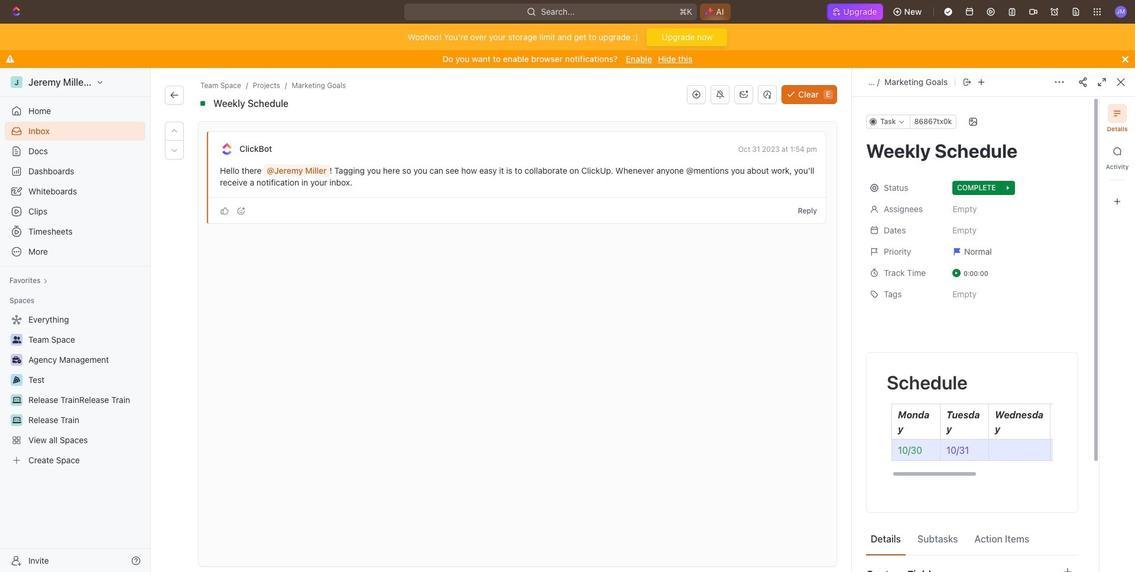 Task type: vqa. For each thing, say whether or not it's contained in the screenshot.
user group icon
yes



Task type: locate. For each thing, give the bounding box(es) containing it.
user group image
[[12, 336, 21, 343]]

laptop code image
[[12, 397, 21, 404]]

task sidebar navigation tab list
[[1104, 104, 1130, 211]]

pizza slice image
[[13, 377, 20, 384]]

jeremy miller's workspace, , element
[[11, 76, 22, 88]]

tree
[[5, 310, 145, 470]]



Task type: describe. For each thing, give the bounding box(es) containing it.
tree inside sidebar navigation
[[5, 310, 145, 470]]

business time image
[[12, 356, 21, 364]]

laptop code image
[[12, 417, 21, 424]]

Edit task name text field
[[866, 140, 1078, 162]]

sidebar navigation
[[0, 68, 153, 572]]



